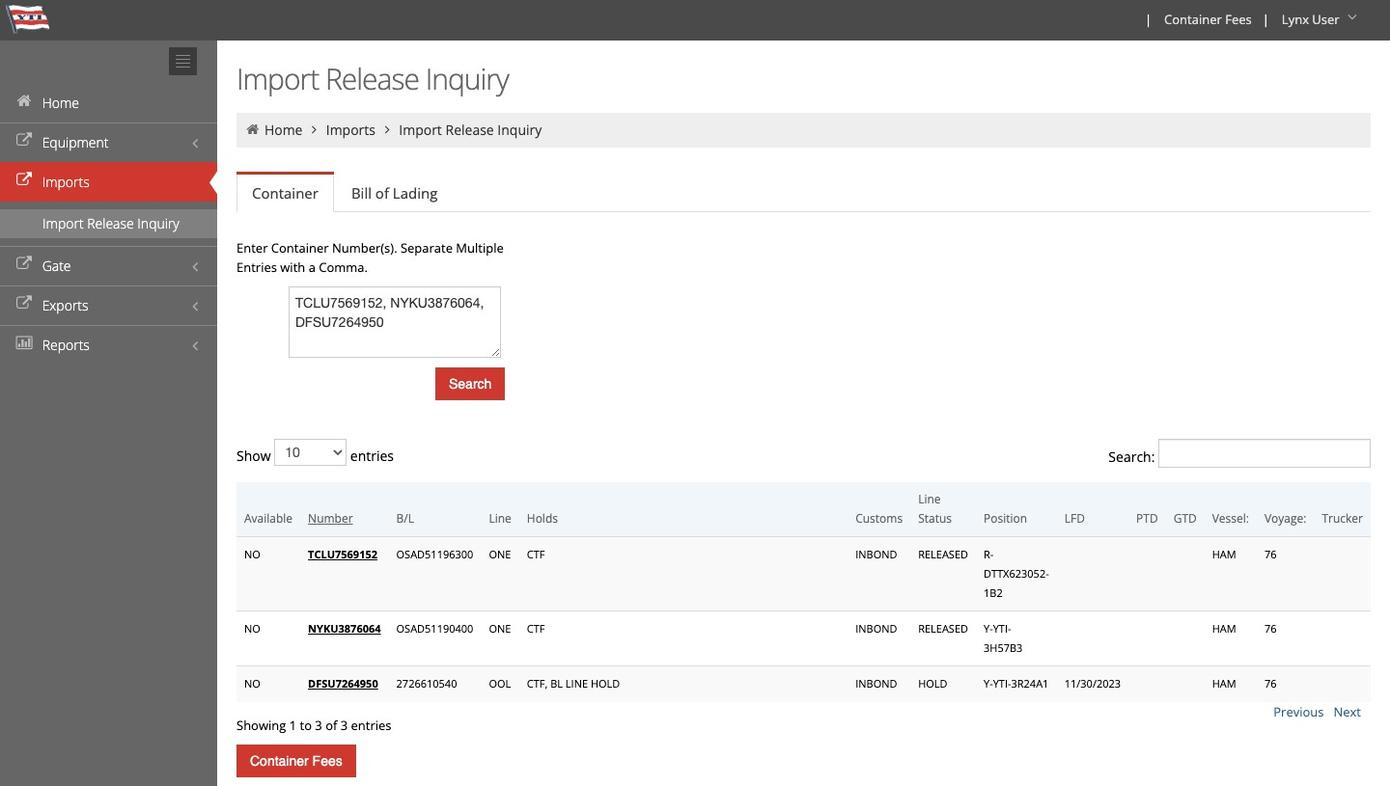 Task type: describe. For each thing, give the bounding box(es) containing it.
yti- for 3r24a1
[[993, 677, 1011, 691]]

angle down image
[[1343, 11, 1362, 24]]

no for nyku3876064
[[244, 622, 261, 636]]

0 horizontal spatial home link
[[0, 83, 217, 123]]

container inside button
[[250, 754, 309, 769]]

import for the leftmost import release inquiry link
[[42, 214, 84, 233]]

inbond for y-yti-3r24a1
[[856, 677, 897, 691]]

status
[[918, 511, 952, 527]]

number: activate to sort column ascending column header
[[300, 483, 389, 537]]

y-yti- 3h57b3
[[984, 622, 1023, 656]]

search
[[449, 377, 492, 392]]

enter
[[237, 239, 268, 257]]

ctf, bl line hold
[[527, 677, 620, 691]]

0 horizontal spatial import release inquiry link
[[0, 210, 217, 238]]

lynx user link
[[1273, 0, 1369, 41]]

location: activate to sort column ascending column header
[[976, 483, 1057, 537]]

ool
[[489, 677, 511, 691]]

external link image for gate
[[14, 258, 34, 271]]

search:
[[1109, 448, 1159, 466]]

position
[[984, 511, 1027, 527]]

1 | from the left
[[1145, 11, 1152, 28]]

0 vertical spatial entries
[[347, 447, 394, 465]]

row containing line status
[[237, 483, 1371, 537]]

lynx
[[1282, 11, 1309, 28]]

osad51196300
[[396, 547, 473, 562]]

dttx623052-
[[984, 567, 1049, 581]]

inbond for y-yti- 3h57b3
[[856, 622, 897, 636]]

exports link
[[0, 286, 217, 325]]

line for line status
[[918, 491, 941, 508]]

enter container number(s).  separate multiple entries with a comma.
[[237, 239, 504, 276]]

76 for r- dttx623052- 1b2
[[1265, 547, 1277, 562]]

1 3 from the left
[[315, 717, 322, 734]]

ham for y-yti- 3h57b3
[[1212, 622, 1236, 636]]

3h57b3
[[984, 641, 1023, 656]]

0 vertical spatial import
[[237, 59, 319, 98]]

next button
[[1334, 703, 1361, 721]]

0 horizontal spatial imports
[[42, 173, 90, 191]]

reports
[[42, 336, 90, 354]]

previous next
[[1274, 703, 1361, 721]]

home image
[[14, 95, 34, 108]]

home image
[[244, 123, 261, 136]]

gate link
[[0, 246, 217, 286]]

import release inquiry for the leftmost import release inquiry link
[[42, 214, 179, 233]]

entries
[[237, 259, 277, 276]]

showing 1 to 3 of 3 entries
[[237, 717, 392, 734]]

1 horizontal spatial container fees
[[1164, 11, 1252, 28]]

comma.
[[319, 259, 368, 276]]

external link image for imports
[[14, 174, 34, 187]]

1 vertical spatial entries
[[351, 717, 392, 734]]

y- for y-yti-3r24a1
[[984, 677, 993, 691]]

container link
[[237, 175, 334, 212]]

0 vertical spatial inquiry
[[425, 59, 509, 98]]

ham for r- dttx623052- 1b2
[[1212, 547, 1236, 562]]

0 vertical spatial imports
[[326, 121, 376, 139]]

1 hold from the left
[[591, 677, 620, 691]]

ptd
[[1136, 511, 1158, 527]]

0 vertical spatial imports link
[[326, 121, 376, 139]]

vessel:
[[1212, 511, 1249, 527]]

76 for y-yti- 3h57b3
[[1265, 622, 1277, 636]]

no for tclu7569152
[[244, 547, 261, 562]]

1
[[289, 717, 297, 734]]

equipment
[[42, 133, 109, 152]]

bill
[[351, 183, 372, 203]]

inbond for r- dttx623052- 1b2
[[856, 547, 897, 562]]

search button
[[435, 368, 505, 401]]

ham for y-yti-3r24a1
[[1212, 677, 1236, 691]]

2 hold from the left
[[918, 677, 948, 691]]

container fees button
[[237, 745, 356, 778]]

available: activate to sort column ascending column header
[[237, 483, 300, 537]]

one for osad51196300
[[489, 547, 511, 562]]

3r24a1
[[1011, 677, 1049, 691]]

exports
[[42, 296, 88, 315]]

customs: activate to sort column ascending column header
[[848, 483, 911, 537]]

2 | from the left
[[1263, 11, 1269, 28]]

multiple
[[456, 239, 504, 257]]

y- for y-yti- 3h57b3
[[984, 622, 993, 636]]

tclu7569152
[[308, 547, 378, 562]]

no for dfsu7264950
[[244, 677, 261, 691]]

1 vertical spatial inquiry
[[498, 121, 542, 139]]

ctf,
[[527, 677, 548, 691]]

bill of lading link
[[336, 174, 453, 212]]

11/30/2023
[[1065, 677, 1121, 691]]

lfd
[[1065, 511, 1085, 527]]

yti- for 3h57b3
[[993, 622, 1011, 636]]

1 horizontal spatial home link
[[264, 121, 303, 139]]

lynx user
[[1282, 11, 1340, 28]]

external link image for exports
[[14, 297, 34, 311]]



Task type: vqa. For each thing, say whether or not it's contained in the screenshot.
reset
no



Task type: locate. For each thing, give the bounding box(es) containing it.
3 76 from the top
[[1265, 677, 1277, 691]]

0 vertical spatial yti-
[[993, 622, 1011, 636]]

import for import release inquiry link to the top
[[399, 121, 442, 139]]

2 inbond from the top
[[856, 622, 897, 636]]

3 inbond from the top
[[856, 677, 897, 691]]

imports link down equipment
[[0, 162, 217, 202]]

1 vertical spatial container fees
[[250, 754, 342, 769]]

import release inquiry
[[237, 59, 509, 98], [399, 121, 542, 139], [42, 214, 179, 233]]

of inside grid
[[325, 717, 337, 734]]

0 horizontal spatial imports link
[[0, 162, 217, 202]]

line inside column header
[[489, 511, 511, 527]]

import up home image
[[237, 59, 319, 98]]

import release inquiry link
[[399, 121, 542, 139], [0, 210, 217, 238]]

1 76 from the top
[[1265, 547, 1277, 562]]

external link image inside equipment link
[[14, 134, 34, 148]]

0 horizontal spatial angle right image
[[306, 123, 323, 136]]

released for y-yti- 3h57b3
[[918, 622, 968, 636]]

inbond
[[856, 547, 897, 562], [856, 622, 897, 636], [856, 677, 897, 691]]

0 vertical spatial ctf
[[527, 547, 545, 562]]

released for r- dttx623052- 1b2
[[918, 547, 968, 562]]

r- dttx623052- 1b2
[[984, 547, 1049, 601]]

ctf for osad51196300
[[527, 547, 545, 562]]

0 horizontal spatial import
[[42, 214, 84, 233]]

1 horizontal spatial of
[[375, 183, 389, 203]]

2 ham from the top
[[1212, 622, 1236, 636]]

1 angle right image from the left
[[306, 123, 323, 136]]

2 vertical spatial 76
[[1265, 677, 1277, 691]]

line inside line status
[[918, 491, 941, 508]]

1 horizontal spatial angle right image
[[379, 123, 396, 136]]

nyku3876064
[[308, 622, 381, 636]]

one down line: activate to sort column ascending column header
[[489, 547, 511, 562]]

1 one from the top
[[489, 547, 511, 562]]

bar chart image
[[14, 337, 34, 350]]

line status
[[918, 491, 952, 527]]

bl
[[550, 677, 563, 691]]

y- inside y-yti- 3h57b3
[[984, 622, 993, 636]]

2 released from the top
[[918, 622, 968, 636]]

b/l: activate to sort column ascending column header
[[389, 483, 481, 537]]

angle right image
[[306, 123, 323, 136], [379, 123, 396, 136]]

number
[[308, 511, 353, 527]]

1 external link image from the top
[[14, 134, 34, 148]]

1 vertical spatial y-
[[984, 677, 993, 691]]

of right to
[[325, 717, 337, 734]]

1 vertical spatial of
[[325, 717, 337, 734]]

0 horizontal spatial 3
[[315, 717, 322, 734]]

0 vertical spatial line
[[918, 491, 941, 508]]

container fees inside button
[[250, 754, 342, 769]]

1 vertical spatial 76
[[1265, 622, 1277, 636]]

y-
[[984, 622, 993, 636], [984, 677, 993, 691]]

hold right line
[[591, 677, 620, 691]]

0 vertical spatial y-
[[984, 622, 993, 636]]

home link right home image
[[264, 121, 303, 139]]

gtd: activate to sort column ascending column header
[[1166, 483, 1205, 537]]

ctf up ctf, on the left bottom of page
[[527, 622, 545, 636]]

previous
[[1274, 703, 1324, 721]]

2 external link image from the top
[[14, 174, 34, 187]]

1 vertical spatial import
[[399, 121, 442, 139]]

gtd
[[1174, 511, 1197, 527]]

2 vertical spatial import
[[42, 214, 84, 233]]

lading
[[393, 183, 438, 203]]

2 yti- from the top
[[993, 677, 1011, 691]]

show
[[237, 447, 274, 465]]

holds
[[527, 511, 558, 527]]

1 yti- from the top
[[993, 622, 1011, 636]]

holds: activate to sort column ascending column header
[[519, 483, 848, 537]]

1 vertical spatial inbond
[[856, 622, 897, 636]]

release for import release inquiry link to the top
[[446, 121, 494, 139]]

1 horizontal spatial imports
[[326, 121, 376, 139]]

line
[[918, 491, 941, 508], [489, 511, 511, 527]]

76 for y-yti-3r24a1
[[1265, 677, 1277, 691]]

import up gate in the top of the page
[[42, 214, 84, 233]]

no left the nyku3876064
[[244, 622, 261, 636]]

None text field
[[1159, 439, 1371, 468]]

user
[[1312, 11, 1340, 28]]

gate
[[42, 257, 71, 275]]

0 horizontal spatial container fees
[[250, 754, 342, 769]]

2 vertical spatial import release inquiry
[[42, 214, 179, 233]]

2 one from the top
[[489, 622, 511, 636]]

of right 'bill'
[[375, 183, 389, 203]]

76
[[1265, 547, 1277, 562], [1265, 622, 1277, 636], [1265, 677, 1277, 691]]

trucker: activate to sort column ascending column header
[[1314, 483, 1371, 537]]

0 vertical spatial no
[[244, 547, 261, 562]]

1 vertical spatial ham
[[1212, 622, 1236, 636]]

grid
[[237, 287, 1371, 735]]

separate
[[401, 239, 453, 257]]

home link up equipment
[[0, 83, 217, 123]]

3 no from the top
[[244, 677, 261, 691]]

1 vertical spatial imports link
[[0, 162, 217, 202]]

of
[[375, 183, 389, 203], [325, 717, 337, 734]]

line for line
[[489, 511, 511, 527]]

y- up 3h57b3
[[984, 622, 993, 636]]

container fees
[[1164, 11, 1252, 28], [250, 754, 342, 769]]

fees left lynx
[[1225, 11, 1252, 28]]

1 horizontal spatial imports link
[[326, 121, 376, 139]]

to
[[300, 717, 312, 734]]

no
[[244, 547, 261, 562], [244, 622, 261, 636], [244, 677, 261, 691]]

home right home image
[[264, 121, 303, 139]]

None text field
[[289, 287, 501, 358]]

fees
[[1225, 11, 1252, 28], [312, 754, 342, 769]]

released
[[918, 547, 968, 562], [918, 622, 968, 636]]

home link
[[0, 83, 217, 123], [264, 121, 303, 139]]

2 horizontal spatial release
[[446, 121, 494, 139]]

released left y-yti- 3h57b3
[[918, 622, 968, 636]]

2726610540
[[396, 677, 457, 691]]

1 horizontal spatial |
[[1263, 11, 1269, 28]]

0 horizontal spatial hold
[[591, 677, 620, 691]]

no up showing
[[244, 677, 261, 691]]

0 vertical spatial import release inquiry link
[[399, 121, 542, 139]]

1 horizontal spatial import
[[237, 59, 319, 98]]

ctf down holds
[[527, 547, 545, 562]]

y- down 3h57b3
[[984, 677, 993, 691]]

fees inside button
[[312, 754, 342, 769]]

one up ool
[[489, 622, 511, 636]]

2 vertical spatial ham
[[1212, 677, 1236, 691]]

1b2
[[984, 586, 1003, 601]]

1 horizontal spatial hold
[[918, 677, 948, 691]]

2 vertical spatial no
[[244, 677, 261, 691]]

osad51190400
[[396, 622, 473, 636]]

imports
[[326, 121, 376, 139], [42, 173, 90, 191]]

line
[[566, 677, 588, 691]]

number(s).
[[332, 239, 397, 257]]

3
[[315, 717, 322, 734], [341, 717, 348, 734]]

0 vertical spatial release
[[325, 59, 419, 98]]

import up lading
[[399, 121, 442, 139]]

imports down equipment
[[42, 173, 90, 191]]

1 vertical spatial import release inquiry
[[399, 121, 542, 139]]

1 vertical spatial release
[[446, 121, 494, 139]]

ctf
[[527, 547, 545, 562], [527, 622, 545, 636]]

yti-
[[993, 622, 1011, 636], [993, 677, 1011, 691]]

1 vertical spatial line
[[489, 511, 511, 527]]

2 ctf from the top
[[527, 622, 545, 636]]

1 vertical spatial released
[[918, 622, 968, 636]]

equipment link
[[0, 123, 217, 162]]

imports link
[[326, 121, 376, 139], [0, 162, 217, 202]]

3 ham from the top
[[1212, 677, 1236, 691]]

0 vertical spatial import release inquiry
[[237, 59, 509, 98]]

1 vertical spatial home
[[264, 121, 303, 139]]

0 vertical spatial released
[[918, 547, 968, 562]]

imports link up 'bill'
[[326, 121, 376, 139]]

0 vertical spatial inbond
[[856, 547, 897, 562]]

3 external link image from the top
[[14, 258, 34, 271]]

1 horizontal spatial fees
[[1225, 11, 1252, 28]]

imports up 'bill'
[[326, 121, 376, 139]]

container fees left lynx
[[1164, 11, 1252, 28]]

release
[[325, 59, 419, 98], [446, 121, 494, 139], [87, 214, 134, 233]]

external link image for equipment
[[14, 134, 34, 148]]

a
[[309, 259, 316, 276]]

showing
[[237, 717, 286, 734]]

0 vertical spatial fees
[[1225, 11, 1252, 28]]

0 horizontal spatial fees
[[312, 754, 342, 769]]

container
[[1164, 11, 1222, 28], [252, 183, 319, 203], [271, 239, 329, 257], [250, 754, 309, 769]]

yti- down 3h57b3
[[993, 677, 1011, 691]]

line: activate to sort column ascending column header
[[481, 483, 519, 537]]

line left holds
[[489, 511, 511, 527]]

0 vertical spatial one
[[489, 547, 511, 562]]

external link image
[[14, 134, 34, 148], [14, 174, 34, 187], [14, 258, 34, 271], [14, 297, 34, 311]]

import
[[237, 59, 319, 98], [399, 121, 442, 139], [42, 214, 84, 233]]

available
[[244, 511, 293, 527]]

r-
[[984, 547, 994, 562]]

trucker
[[1322, 511, 1363, 527]]

1 horizontal spatial home
[[264, 121, 303, 139]]

1 horizontal spatial import release inquiry link
[[399, 121, 542, 139]]

yti- up 3h57b3
[[993, 622, 1011, 636]]

y-yti-3r24a1
[[984, 677, 1049, 691]]

2 y- from the top
[[984, 677, 993, 691]]

home right home icon
[[42, 94, 79, 112]]

alert containing no
[[237, 537, 1371, 702]]

release for the leftmost import release inquiry link
[[87, 214, 134, 233]]

1 y- from the top
[[984, 622, 993, 636]]

released down status
[[918, 547, 968, 562]]

1 ham from the top
[[1212, 547, 1236, 562]]

hold
[[591, 677, 620, 691], [918, 677, 948, 691]]

line status: activate to sort column ascending column header
[[911, 483, 976, 537]]

one
[[489, 547, 511, 562], [489, 622, 511, 636]]

external link image inside gate link
[[14, 258, 34, 271]]

no down available
[[244, 547, 261, 562]]

vessel:: activate to sort column ascending column header
[[1205, 483, 1257, 537]]

lfd: activate to sort column ascending column header
[[1057, 483, 1129, 537]]

1 no from the top
[[244, 547, 261, 562]]

voyage:
[[1265, 511, 1307, 527]]

2 76 from the top
[[1265, 622, 1277, 636]]

| left lynx
[[1263, 11, 1269, 28]]

b/l
[[396, 511, 414, 527]]

2 vertical spatial release
[[87, 214, 134, 233]]

1 horizontal spatial release
[[325, 59, 419, 98]]

1 vertical spatial no
[[244, 622, 261, 636]]

4 external link image from the top
[[14, 297, 34, 311]]

2 3 from the left
[[341, 717, 348, 734]]

1 vertical spatial yti-
[[993, 677, 1011, 691]]

1 vertical spatial import release inquiry link
[[0, 210, 217, 238]]

0 vertical spatial home
[[42, 94, 79, 112]]

2 angle right image from the left
[[379, 123, 396, 136]]

0 horizontal spatial |
[[1145, 11, 1152, 28]]

entries
[[347, 447, 394, 465], [351, 717, 392, 734]]

1 horizontal spatial 3
[[341, 717, 348, 734]]

grid containing show
[[237, 287, 1371, 735]]

entries down dfsu7264950
[[351, 717, 392, 734]]

0 vertical spatial of
[[375, 183, 389, 203]]

ptd: activate to sort column ascending column header
[[1129, 483, 1166, 537]]

hold left y-yti-3r24a1
[[918, 677, 948, 691]]

1 ctf from the top
[[527, 547, 545, 562]]

1 inbond from the top
[[856, 547, 897, 562]]

2 vertical spatial inquiry
[[137, 214, 179, 233]]

0 horizontal spatial of
[[325, 717, 337, 734]]

entries up number: activate to sort column ascending column header at the left of page
[[347, 447, 394, 465]]

angle right image up 'bill of lading'
[[379, 123, 396, 136]]

import release inquiry for import release inquiry link to the top
[[399, 121, 542, 139]]

external link image inside exports link
[[14, 297, 34, 311]]

0 horizontal spatial release
[[87, 214, 134, 233]]

ctf for osad51190400
[[527, 622, 545, 636]]

reports link
[[0, 325, 217, 365]]

previous button
[[1274, 703, 1324, 721]]

|
[[1145, 11, 1152, 28], [1263, 11, 1269, 28]]

row
[[237, 483, 1371, 537]]

1 vertical spatial fees
[[312, 754, 342, 769]]

0 vertical spatial container fees
[[1164, 11, 1252, 28]]

ham
[[1212, 547, 1236, 562], [1212, 622, 1236, 636], [1212, 677, 1236, 691]]

fees down showing 1 to 3 of 3 entries
[[312, 754, 342, 769]]

2 no from the top
[[244, 622, 261, 636]]

0 horizontal spatial line
[[489, 511, 511, 527]]

1 released from the top
[[918, 547, 968, 562]]

voyage:: activate to sort column ascending column header
[[1257, 483, 1314, 537]]

1 vertical spatial one
[[489, 622, 511, 636]]

bill of lading
[[351, 183, 438, 203]]

1 vertical spatial ctf
[[527, 622, 545, 636]]

dfsu7264950
[[308, 677, 378, 691]]

0 vertical spatial 76
[[1265, 547, 1277, 562]]

import release inquiry link up gate link
[[0, 210, 217, 238]]

1 horizontal spatial line
[[918, 491, 941, 508]]

2 horizontal spatial import
[[399, 121, 442, 139]]

| left container fees link
[[1145, 11, 1152, 28]]

2 vertical spatial inbond
[[856, 677, 897, 691]]

with
[[280, 259, 305, 276]]

line up status
[[918, 491, 941, 508]]

container fees link
[[1156, 0, 1259, 41]]

next
[[1334, 703, 1361, 721]]

0 vertical spatial ham
[[1212, 547, 1236, 562]]

import release inquiry link up lading
[[399, 121, 542, 139]]

inquiry
[[425, 59, 509, 98], [498, 121, 542, 139], [137, 214, 179, 233]]

yti- inside y-yti- 3h57b3
[[993, 622, 1011, 636]]

1 vertical spatial imports
[[42, 173, 90, 191]]

alert
[[237, 537, 1371, 702]]

home
[[42, 94, 79, 112], [264, 121, 303, 139]]

container inside enter container number(s).  separate multiple entries with a comma.
[[271, 239, 329, 257]]

customs
[[856, 511, 903, 527]]

0 horizontal spatial home
[[42, 94, 79, 112]]

container fees down "1"
[[250, 754, 342, 769]]

one for osad51190400
[[489, 622, 511, 636]]

angle right image right home image
[[306, 123, 323, 136]]



